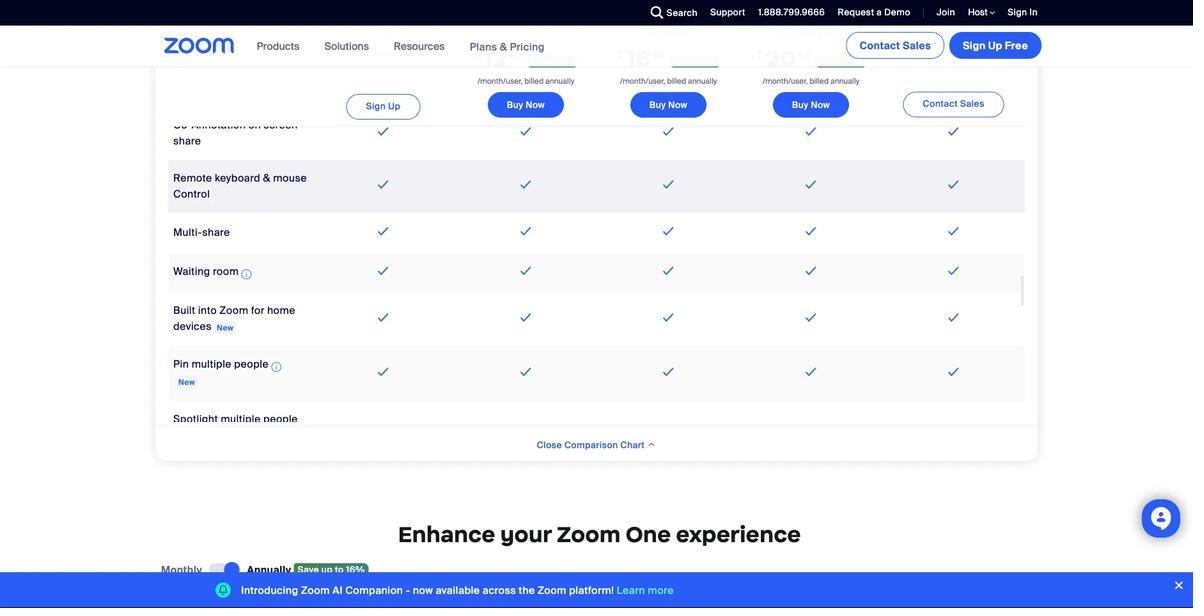 Task type: locate. For each thing, give the bounding box(es) containing it.
your
[[501, 521, 552, 548]]

resources button
[[394, 26, 451, 67]]

annually down 21%
[[546, 76, 575, 86]]

1 vertical spatial sign
[[963, 39, 986, 52]]

free
[[1006, 39, 1029, 52], [373, 48, 394, 60]]

contact down meetings navigation
[[923, 98, 958, 110]]

2 annually from the left
[[688, 76, 717, 86]]

buy now down '$ 16 66 save 16%'
[[650, 99, 688, 111]]

free inside button
[[1006, 39, 1029, 52]]

buy down '$ 16 66 save 16%'
[[650, 99, 666, 111]]

save inside '$ 16 66 save 16%'
[[673, 56, 695, 67]]

sign
[[1008, 6, 1028, 18], [963, 39, 986, 52], [366, 100, 386, 112]]

0 horizontal spatial buy now
[[507, 99, 545, 111]]

1 now from the left
[[526, 99, 545, 111]]

1 vertical spatial contact
[[923, 98, 958, 110]]

&
[[500, 40, 508, 53], [263, 172, 271, 185]]

0 horizontal spatial up
[[388, 100, 401, 112]]

0 horizontal spatial /month/user,
[[478, 76, 523, 86]]

1 horizontal spatial buy now link
[[631, 92, 707, 118]]

up
[[989, 39, 1003, 52], [388, 100, 401, 112]]

1 vertical spatial sales
[[961, 98, 985, 110]]

request a demo link
[[829, 0, 914, 26], [838, 6, 911, 18]]

/month/user, billed annually down '$ 16 66 save 16%'
[[620, 76, 717, 86]]

0 vertical spatial multiple
[[192, 358, 232, 372]]

control
[[173, 188, 210, 201]]

solutions button
[[325, 26, 375, 67]]

1 /month/user, from the left
[[478, 76, 523, 86]]

/month/user, billed annually for 12
[[478, 76, 575, 86]]

sign up free
[[963, 39, 1029, 52]]

/month/user, billed annually down $ 20 83 save 16%
[[763, 76, 860, 86]]

co-
[[173, 119, 192, 132]]

buy now link for 16
[[631, 92, 707, 118]]

contact sales link down meetings navigation
[[904, 92, 1005, 117]]

3 billed from the left
[[810, 76, 829, 86]]

sign in link
[[999, 0, 1045, 26], [1008, 6, 1038, 18]]

buy for 20
[[793, 99, 809, 111]]

3 annually from the left
[[831, 76, 860, 86]]

0 horizontal spatial buy now link
[[488, 92, 564, 118]]

0 horizontal spatial sign
[[366, 100, 386, 112]]

billed
[[525, 76, 544, 86], [667, 76, 687, 86], [810, 76, 829, 86]]

free down the sign in
[[1006, 39, 1029, 52]]

up inside sign up "link"
[[388, 100, 401, 112]]

1 vertical spatial multiple
[[221, 413, 261, 426]]

1 horizontal spatial /month/user,
[[620, 76, 666, 86]]

screen
[[264, 119, 298, 132]]

up down host dropdown button on the right
[[989, 39, 1003, 52]]

1 vertical spatial contact sales link
[[904, 92, 1005, 117]]

buy for 12
[[507, 99, 524, 111]]

search
[[667, 7, 698, 19]]

contact sales down demo
[[860, 39, 932, 52]]

now down $ 12 49 save 21%
[[526, 99, 545, 111]]

contact sales link
[[847, 32, 945, 59], [904, 92, 1005, 117]]

learn
[[617, 584, 646, 597]]

save
[[530, 56, 552, 67], [673, 56, 695, 67], [819, 56, 840, 67], [298, 564, 319, 576]]

1 billed from the left
[[525, 76, 544, 86]]

1 horizontal spatial /month/user, billed annually
[[620, 76, 717, 86]]

2 horizontal spatial sign
[[1008, 6, 1028, 18]]

1 horizontal spatial $
[[618, 48, 624, 60]]

business
[[646, 26, 692, 40], [777, 26, 822, 40]]

buy now for 20
[[793, 99, 831, 111]]

/month/user, down 12
[[478, 76, 523, 86]]

$ 20 83 save 16%
[[758, 44, 862, 72]]

business for business plus
[[777, 26, 822, 40]]

contact sales link down demo
[[847, 32, 945, 59]]

0 vertical spatial contact sales link
[[847, 32, 945, 59]]

0 vertical spatial people
[[234, 358, 269, 372]]

buy now link
[[488, 92, 564, 118], [631, 92, 707, 118], [773, 92, 850, 118]]

/month/user, billed annually down $ 12 49 save 21%
[[478, 76, 575, 86]]

waiting
[[173, 265, 210, 279]]

now for 20
[[811, 99, 831, 111]]

available
[[436, 584, 480, 597]]

16% inside '$ 16 66 save 16%'
[[697, 56, 716, 67]]

1 horizontal spatial &
[[500, 40, 508, 53]]

1 horizontal spatial contact
[[923, 98, 958, 110]]

16% inside annually save up to 16%
[[346, 564, 365, 576]]

plans
[[470, 40, 497, 53]]

0 horizontal spatial /month/user, billed annually
[[478, 76, 575, 86]]

2 horizontal spatial buy now link
[[773, 92, 850, 118]]

sign for sign in
[[1008, 6, 1028, 18]]

keyboard
[[215, 172, 260, 185]]

people
[[234, 358, 269, 372], [264, 413, 298, 426]]

contact inside meetings navigation
[[860, 39, 901, 52]]

16% right to
[[346, 564, 365, 576]]

/month/user, down the 20
[[763, 76, 808, 86]]

join
[[937, 6, 956, 18]]

3 buy now link from the left
[[773, 92, 850, 118]]

buy now down $ 12 49 save 21%
[[507, 99, 545, 111]]

2 buy now link from the left
[[631, 92, 707, 118]]

1 horizontal spatial up
[[989, 39, 1003, 52]]

up inside sign up free button
[[989, 39, 1003, 52]]

buy
[[507, 99, 524, 111], [650, 99, 666, 111], [793, 99, 809, 111]]

1 horizontal spatial sales
[[961, 98, 985, 110]]

contact
[[860, 39, 901, 52], [923, 98, 958, 110]]

/month/user, for 16
[[620, 76, 666, 86]]

$ left 12
[[476, 48, 482, 60]]

1 vertical spatial share
[[202, 226, 230, 240]]

buy now link down $ 12 49 save 21%
[[488, 92, 564, 118]]

waiting room application
[[173, 265, 254, 282]]

business down search button at the top of page
[[646, 26, 692, 40]]

0 horizontal spatial buy
[[507, 99, 524, 111]]

save for 20
[[819, 56, 840, 67]]

included image
[[803, 124, 820, 140], [946, 124, 963, 140], [375, 224, 392, 239], [518, 224, 535, 239], [660, 224, 677, 239], [946, 224, 963, 239], [518, 263, 535, 279], [803, 263, 820, 279], [946, 263, 963, 279], [375, 310, 392, 326], [518, 310, 535, 326], [946, 310, 963, 326], [375, 365, 392, 380], [518, 365, 535, 380], [660, 365, 677, 380], [803, 365, 820, 380], [946, 365, 963, 380], [375, 419, 392, 434], [518, 419, 535, 434], [803, 419, 820, 434]]

0 horizontal spatial contact
[[860, 39, 901, 52]]

close comparison chart
[[537, 439, 647, 451]]

2 horizontal spatial now
[[811, 99, 831, 111]]

sign up
[[366, 100, 401, 112]]

billed down $ 20 83 save 16%
[[810, 76, 829, 86]]

save for 12
[[530, 56, 552, 67]]

1 vertical spatial up
[[388, 100, 401, 112]]

share
[[173, 135, 201, 148], [202, 226, 230, 240]]

annually down $ 20 83 save 16%
[[831, 76, 860, 86]]

save left up
[[298, 564, 319, 576]]

1 $ from the left
[[476, 48, 482, 60]]

49
[[510, 48, 523, 60]]

contact sales down meetings navigation
[[923, 98, 985, 110]]

3 buy now from the left
[[793, 99, 831, 111]]

save right 66
[[673, 56, 695, 67]]

buy down $ 20 83 save 16%
[[793, 99, 809, 111]]

2 now from the left
[[669, 99, 688, 111]]

save inside $ 12 49 save 21%
[[530, 56, 552, 67]]

business for business
[[646, 26, 692, 40]]

support
[[711, 6, 746, 18]]

share up "room"
[[202, 226, 230, 240]]

buy now down $ 20 83 save 16%
[[793, 99, 831, 111]]

sign inside button
[[963, 39, 986, 52]]

-
[[406, 584, 410, 597]]

0 horizontal spatial billed
[[525, 76, 544, 86]]

2 horizontal spatial 16%
[[843, 56, 862, 67]]

2 horizontal spatial buy
[[793, 99, 809, 111]]

0 vertical spatial share
[[173, 135, 201, 148]]

pin multiple people image
[[271, 360, 282, 375]]

16% down plus
[[843, 56, 862, 67]]

2 vertical spatial sign
[[366, 100, 386, 112]]

room
[[213, 265, 239, 279]]

pin multiple people
[[173, 358, 269, 372]]

billed down '$ 16 66 save 16%'
[[667, 76, 687, 86]]

multiple right pin
[[192, 358, 232, 372]]

people down "pin multiple people" image
[[264, 413, 298, 426]]

sales down demo
[[903, 39, 932, 52]]

1 horizontal spatial free
[[1006, 39, 1029, 52]]

2 horizontal spatial $
[[758, 48, 764, 60]]

1 vertical spatial people
[[264, 413, 298, 426]]

business plus
[[777, 26, 846, 40]]

annually save up to 16%
[[247, 563, 365, 577]]

banner
[[149, 26, 1045, 67]]

application containing 12
[[168, 19, 1026, 455]]

16% right 66
[[697, 56, 716, 67]]

contact down a
[[860, 39, 901, 52]]

1 horizontal spatial billed
[[667, 76, 687, 86]]

2 buy now from the left
[[650, 99, 688, 111]]

billed for 16
[[667, 76, 687, 86]]

search button
[[641, 0, 701, 26]]

sign for sign up
[[366, 100, 386, 112]]

1 buy from the left
[[507, 99, 524, 111]]

16% inside $ 20 83 save 16%
[[843, 56, 862, 67]]

& left 49
[[500, 40, 508, 53]]

$ for 12
[[476, 48, 482, 60]]

a
[[877, 6, 882, 18]]

multiple right spotlight
[[221, 413, 261, 426]]

buy now
[[507, 99, 545, 111], [650, 99, 688, 111], [793, 99, 831, 111]]

annually
[[546, 76, 575, 86], [688, 76, 717, 86], [831, 76, 860, 86]]

buy now link down $ 20 83 save 16%
[[773, 92, 850, 118]]

0 horizontal spatial $
[[476, 48, 482, 60]]

$
[[476, 48, 482, 60], [618, 48, 624, 60], [758, 48, 764, 60]]

1 vertical spatial &
[[263, 172, 271, 185]]

$ left the 16
[[618, 48, 624, 60]]

pro
[[518, 26, 535, 40]]

buy now link down '$ 16 66 save 16%'
[[631, 92, 707, 118]]

1 buy now from the left
[[507, 99, 545, 111]]

2 buy from the left
[[650, 99, 666, 111]]

buy now for 16
[[650, 99, 688, 111]]

join link
[[928, 0, 959, 26], [937, 6, 956, 18]]

0 vertical spatial up
[[989, 39, 1003, 52]]

1.888.799.9666 button
[[749, 0, 829, 26], [759, 6, 825, 18]]

/month/user, billed annually
[[478, 76, 575, 86], [620, 76, 717, 86], [763, 76, 860, 86]]

2 horizontal spatial billed
[[810, 76, 829, 86]]

zoom
[[220, 304, 249, 317], [557, 521, 621, 548], [301, 584, 330, 597], [538, 584, 567, 597]]

pricing
[[510, 40, 545, 53]]

sign inside "link"
[[366, 100, 386, 112]]

annually down '$ 16 66 save 16%'
[[688, 76, 717, 86]]

contact sales
[[860, 39, 932, 52], [923, 98, 985, 110]]

2 horizontal spatial /month/user,
[[763, 76, 808, 86]]

buy now link for 20
[[773, 92, 850, 118]]

$ inside $ 12 49 save 21%
[[476, 48, 482, 60]]

share down co-
[[173, 135, 201, 148]]

0 vertical spatial sales
[[903, 39, 932, 52]]

1 horizontal spatial now
[[669, 99, 688, 111]]

free inside application
[[373, 48, 394, 60]]

request a demo
[[838, 6, 911, 18]]

/month/user, for 12
[[478, 76, 523, 86]]

buy now link for 12
[[488, 92, 564, 118]]

0 horizontal spatial 16%
[[346, 564, 365, 576]]

multi-share
[[173, 226, 230, 240]]

$ inside '$ 16 66 save 16%'
[[618, 48, 624, 60]]

sales inside meetings navigation
[[903, 39, 932, 52]]

3 now from the left
[[811, 99, 831, 111]]

plans & pricing
[[470, 40, 545, 53]]

$ inside $ 20 83 save 16%
[[758, 48, 764, 60]]

2 /month/user, billed annually from the left
[[620, 76, 717, 86]]

enhance
[[398, 521, 496, 548]]

pin
[[173, 358, 189, 372]]

3 /month/user, from the left
[[763, 76, 808, 86]]

save inside $ 20 83 save 16%
[[819, 56, 840, 67]]

2 $ from the left
[[618, 48, 624, 60]]

support link
[[701, 0, 749, 26], [711, 6, 746, 18]]

3 $ from the left
[[758, 48, 764, 60]]

enhance your zoom one experience
[[398, 521, 801, 548]]

up down product information navigation
[[388, 100, 401, 112]]

0 horizontal spatial &
[[263, 172, 271, 185]]

now down '$ 16 66 save 16%'
[[669, 99, 688, 111]]

0 horizontal spatial now
[[526, 99, 545, 111]]

solutions
[[325, 39, 369, 53]]

multiple
[[192, 358, 232, 372], [221, 413, 261, 426]]

1 horizontal spatial buy
[[650, 99, 666, 111]]

save down pricing
[[530, 56, 552, 67]]

0 horizontal spatial free
[[373, 48, 394, 60]]

2 /month/user, from the left
[[620, 76, 666, 86]]

zoom right the
[[538, 584, 567, 597]]

1 horizontal spatial business
[[777, 26, 822, 40]]

now down $ 20 83 save 16%
[[811, 99, 831, 111]]

0 vertical spatial sign
[[1008, 6, 1028, 18]]

2 billed from the left
[[667, 76, 687, 86]]

learn more link
[[617, 584, 674, 597]]

1 vertical spatial contact sales
[[923, 98, 985, 110]]

0 horizontal spatial business
[[646, 26, 692, 40]]

1 /month/user, billed annually from the left
[[478, 76, 575, 86]]

save right 83
[[819, 56, 840, 67]]

1 horizontal spatial 16%
[[697, 56, 716, 67]]

1 annually from the left
[[546, 76, 575, 86]]

1 horizontal spatial annually
[[688, 76, 717, 86]]

2 horizontal spatial annually
[[831, 76, 860, 86]]

business up 83
[[777, 26, 822, 40]]

3 buy from the left
[[793, 99, 809, 111]]

plus
[[825, 26, 846, 40]]

0 vertical spatial &
[[500, 40, 508, 53]]

0 horizontal spatial share
[[173, 135, 201, 148]]

0 vertical spatial contact sales
[[860, 39, 932, 52]]

2 horizontal spatial /month/user, billed annually
[[763, 76, 860, 86]]

0 horizontal spatial annually
[[546, 76, 575, 86]]

zoom left ai
[[301, 584, 330, 597]]

people left "pin multiple people" image
[[234, 358, 269, 372]]

co-annotation on screen share
[[173, 119, 298, 148]]

/month/user, down the 16
[[620, 76, 666, 86]]

buy down $ 12 49 save 21%
[[507, 99, 524, 111]]

annotation
[[192, 119, 246, 132]]

1 buy now link from the left
[[488, 92, 564, 118]]

1 horizontal spatial buy now
[[650, 99, 688, 111]]

multiple for pin
[[192, 358, 232, 372]]

1 business from the left
[[646, 26, 692, 40]]

ai
[[333, 584, 343, 597]]

3 /month/user, billed annually from the left
[[763, 76, 860, 86]]

application
[[168, 19, 1026, 455]]

$ left the 20
[[758, 48, 764, 60]]

& left mouse
[[263, 172, 271, 185]]

2 horizontal spatial buy now
[[793, 99, 831, 111]]

contact sales inside application
[[923, 98, 985, 110]]

0 vertical spatial contact
[[860, 39, 901, 52]]

billed down $ 12 49 save 21%
[[525, 76, 544, 86]]

sales down sign up free
[[961, 98, 985, 110]]

included image
[[375, 124, 392, 140], [518, 124, 535, 140], [660, 124, 677, 140], [375, 177, 392, 193], [518, 177, 535, 193], [660, 177, 677, 193], [803, 177, 820, 193], [946, 177, 963, 193], [803, 224, 820, 239], [375, 263, 392, 279], [660, 263, 677, 279], [660, 310, 677, 326], [803, 310, 820, 326], [660, 419, 677, 434], [946, 419, 963, 434]]

free down basic
[[373, 48, 394, 60]]

0 horizontal spatial sales
[[903, 39, 932, 52]]

zoom left 'for' on the left
[[220, 304, 249, 317]]

2 business from the left
[[777, 26, 822, 40]]

contact sales link inside meetings navigation
[[847, 32, 945, 59]]

1 horizontal spatial sign
[[963, 39, 986, 52]]

/month/user,
[[478, 76, 523, 86], [620, 76, 666, 86], [763, 76, 808, 86]]



Task type: vqa. For each thing, say whether or not it's contained in the screenshot.


Task type: describe. For each thing, give the bounding box(es) containing it.
save for 16
[[673, 56, 695, 67]]

home
[[267, 304, 296, 317]]

to
[[335, 564, 344, 576]]

zoom up platform! on the bottom of the page
[[557, 521, 621, 548]]

sign up link
[[346, 94, 421, 119]]

annually
[[247, 563, 291, 577]]

remote
[[173, 172, 212, 185]]

platform!
[[569, 584, 614, 597]]

save inside annually save up to 16%
[[298, 564, 319, 576]]

experience
[[676, 521, 801, 548]]

/month/user, billed annually for 16
[[620, 76, 717, 86]]

sign for sign up free
[[963, 39, 986, 52]]

more
[[648, 584, 674, 597]]

host
[[969, 6, 990, 18]]

comparison
[[565, 439, 618, 451]]

1.888.799.9666
[[759, 6, 825, 18]]

product information navigation
[[247, 26, 555, 67]]

introducing zoom ai companion - now available across the zoom platform! learn more
[[241, 584, 674, 597]]

devices
[[173, 320, 212, 334]]

up
[[322, 564, 333, 576]]

66
[[652, 48, 666, 60]]

the
[[519, 584, 535, 597]]

zoom inside built into zoom for home devices
[[220, 304, 249, 317]]

& inside remote keyboard & mouse control
[[263, 172, 271, 185]]

$ for 20
[[758, 48, 764, 60]]

billed for 20
[[810, 76, 829, 86]]

annually for 12
[[546, 76, 575, 86]]

20
[[766, 44, 797, 72]]

companion
[[346, 584, 403, 597]]

into
[[198, 304, 217, 317]]

16% for 16
[[697, 56, 716, 67]]

83
[[798, 48, 812, 60]]

waiting room image
[[242, 267, 252, 282]]

contact inside application
[[923, 98, 958, 110]]

12
[[484, 44, 508, 72]]

buy for 16
[[650, 99, 666, 111]]

people for pin multiple people
[[234, 358, 269, 372]]

resources
[[394, 39, 445, 53]]

$ 16 66 save 16%
[[618, 44, 716, 72]]

annually for 20
[[831, 76, 860, 86]]

/month/user, billed annually for 20
[[763, 76, 860, 86]]

up for sign up
[[388, 100, 401, 112]]

built into zoom for home devices
[[173, 304, 296, 334]]

sales inside application
[[961, 98, 985, 110]]

now for 12
[[526, 99, 545, 111]]

products button
[[257, 26, 305, 67]]

monthly
[[161, 563, 202, 577]]

remote keyboard & mouse control
[[173, 172, 307, 201]]

one
[[626, 521, 671, 548]]

16% for 20
[[843, 56, 862, 67]]

now for 16
[[669, 99, 688, 111]]

basic
[[370, 25, 397, 38]]

products
[[257, 39, 300, 53]]

pin multiple people application
[[173, 358, 284, 389]]

$ for 16
[[618, 48, 624, 60]]

up for sign up free
[[989, 39, 1003, 52]]

spotlight multiple people
[[173, 413, 298, 426]]

multi-
[[173, 226, 202, 240]]

close
[[537, 439, 562, 451]]

introducing
[[241, 584, 299, 597]]

banner containing contact sales
[[149, 26, 1045, 67]]

host button
[[969, 6, 996, 19]]

billed for 12
[[525, 76, 544, 86]]

$ 12 49 save 21%
[[476, 44, 573, 72]]

in
[[1030, 6, 1038, 18]]

built
[[173, 304, 196, 317]]

1 horizontal spatial share
[[202, 226, 230, 240]]

contact sales inside meetings navigation
[[860, 39, 932, 52]]

buy now for 12
[[507, 99, 545, 111]]

/month/user, for 20
[[763, 76, 808, 86]]

chart
[[621, 439, 645, 451]]

across
[[483, 584, 516, 597]]

zoom logo image
[[164, 38, 235, 54]]

for
[[251, 304, 265, 317]]

enterprise
[[928, 27, 980, 40]]

request
[[838, 6, 875, 18]]

mouse
[[273, 172, 307, 185]]

people for spotlight multiple people
[[264, 413, 298, 426]]

& inside product information navigation
[[500, 40, 508, 53]]

share inside co-annotation on screen share
[[173, 135, 201, 148]]

now
[[413, 584, 433, 597]]

spotlight
[[173, 413, 218, 426]]

sign in
[[1008, 6, 1038, 18]]

on
[[249, 119, 261, 132]]

waiting room
[[173, 265, 239, 279]]

sign up free button
[[950, 32, 1042, 59]]

annually for 16
[[688, 76, 717, 86]]

16
[[626, 44, 651, 72]]

demo
[[885, 6, 911, 18]]

21%
[[554, 56, 573, 67]]

meetings navigation
[[844, 26, 1045, 61]]

multiple for spotlight
[[221, 413, 261, 426]]



